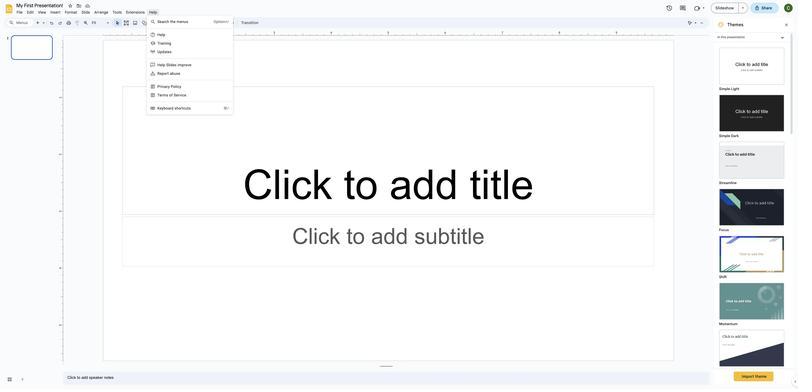 Task type: vqa. For each thing, say whether or not it's contained in the screenshot.
Required question ELEMENT for second heading from the top
no



Task type: describe. For each thing, give the bounding box(es) containing it.
simple for simple light
[[720, 87, 731, 91]]

this
[[722, 35, 727, 39]]

t
[[158, 41, 160, 46]]

Focus radio
[[717, 186, 788, 233]]

Simple Dark radio
[[717, 92, 788, 139]]

option group inside themes section
[[714, 42, 790, 390]]

Shift radio
[[717, 233, 788, 281]]

new slide with layout image
[[41, 19, 45, 21]]

file menu item
[[14, 9, 25, 16]]

slide menu item
[[79, 9, 92, 16]]

help for help
[[149, 10, 157, 15]]

simple light
[[720, 87, 740, 91]]

background button
[[173, 19, 199, 27]]

privacy policy p element
[[158, 85, 183, 89]]

extensions menu item
[[124, 9, 147, 16]]

in this presentation tab
[[714, 32, 790, 42]]

edit
[[27, 10, 34, 15]]

u
[[158, 50, 160, 54]]

search the menus m element
[[158, 20, 190, 24]]

theme button
[[220, 19, 236, 27]]

share
[[762, 6, 773, 10]]

ove
[[185, 63, 192, 67]]

help slides imp r ove
[[158, 63, 192, 67]]

live pointer settings image
[[694, 19, 697, 21]]

Streamline radio
[[717, 139, 788, 186]]

themes
[[728, 22, 744, 28]]

presentation
[[728, 35, 745, 39]]

s
[[166, 93, 168, 97]]

import theme
[[742, 375, 767, 380]]

keyboard shortcuts k element
[[158, 106, 193, 111]]

help h element
[[158, 33, 167, 37]]

Rename text field
[[14, 2, 66, 9]]

terms of service s element
[[158, 93, 188, 97]]

shortcuts
[[175, 106, 191, 111]]

the
[[170, 20, 176, 24]]

menu bar inside menu bar banner
[[14, 7, 159, 16]]

pdates
[[160, 50, 172, 54]]

m
[[177, 20, 180, 24]]

streamline
[[720, 181, 737, 186]]

training t element
[[158, 41, 173, 46]]

⌘slash element
[[217, 106, 229, 111]]

help menu item
[[147, 9, 159, 16]]

insert image image
[[132, 19, 138, 27]]

shape image
[[141, 19, 147, 27]]

Paradigm radio
[[717, 328, 788, 375]]

search the m enus
[[158, 20, 188, 24]]

report
[[158, 71, 169, 76]]

Menus field
[[7, 19, 33, 27]]

transition button
[[239, 19, 261, 27]]

service
[[174, 93, 186, 97]]

format menu item
[[63, 9, 79, 16]]

edit menu item
[[25, 9, 36, 16]]

themes application
[[0, 0, 799, 390]]

themes section
[[714, 17, 794, 390]]



Task type: locate. For each thing, give the bounding box(es) containing it.
view
[[38, 10, 46, 15]]

Simple Light radio
[[717, 45, 788, 390]]

arrange menu item
[[92, 9, 111, 16]]

insert
[[50, 10, 61, 15]]

term
[[158, 93, 166, 97]]

2 simple from the top
[[720, 134, 731, 138]]

1 horizontal spatial help
[[158, 63, 165, 67]]

navigation inside the themes application
[[0, 30, 59, 390]]

simple left light
[[720, 87, 731, 91]]

tools menu item
[[111, 9, 124, 16]]

menu bar banner
[[0, 0, 799, 390]]

r
[[184, 63, 185, 67]]

menu bar containing file
[[14, 7, 159, 16]]

share button
[[751, 3, 779, 13]]

imp
[[178, 63, 184, 67]]

option group containing simple light
[[714, 42, 790, 390]]

help inside menu item
[[149, 10, 157, 15]]

shift
[[720, 275, 727, 280]]

help
[[149, 10, 157, 15], [158, 63, 165, 67]]

focus
[[720, 228, 729, 233]]

policy
[[171, 85, 181, 89]]

light
[[732, 87, 740, 91]]

1 simple from the top
[[720, 87, 731, 91]]

extensions
[[126, 10, 145, 15]]

simple inside radio
[[720, 87, 731, 91]]

k
[[158, 106, 160, 111]]

simple left dark
[[720, 134, 731, 138]]

file
[[17, 10, 23, 15]]

option+slash element
[[207, 19, 229, 24]]

menu bar
[[14, 7, 159, 16]]

0 vertical spatial simple
[[720, 87, 731, 91]]

report a buse
[[158, 71, 180, 76]]

report abuse a element
[[158, 71, 182, 76]]

Zoom text field
[[91, 19, 106, 27]]

eyboard
[[160, 106, 174, 111]]

main toolbar
[[33, 19, 261, 27]]

format
[[65, 10, 77, 15]]

k eyboard shortcuts
[[158, 106, 191, 111]]

p
[[158, 85, 160, 89]]

in this presentation
[[718, 35, 745, 39]]

h elp
[[158, 33, 165, 37]]

Star checkbox
[[67, 2, 74, 10]]

slideshow
[[716, 6, 735, 10]]

of
[[169, 93, 173, 97]]

momentum
[[720, 322, 738, 327]]

dark
[[732, 134, 739, 138]]

enus
[[180, 20, 188, 24]]

navigation
[[0, 30, 59, 390]]

in
[[718, 35, 721, 39]]

option+/
[[214, 20, 229, 24]]

background
[[176, 20, 197, 25]]

a
[[170, 71, 172, 76]]

help up "report"
[[158, 63, 165, 67]]

menu inside the themes application
[[140, 0, 233, 115]]

⌘/
[[224, 106, 229, 111]]

simple
[[720, 87, 731, 91], [720, 134, 731, 138]]

transition
[[241, 20, 259, 25]]

menu containing search the
[[140, 0, 233, 115]]

theme
[[222, 20, 234, 25]]

1 vertical spatial simple
[[720, 134, 731, 138]]

h
[[158, 33, 160, 37]]

import
[[742, 375, 755, 380]]

simple inside radio
[[720, 134, 731, 138]]

tools
[[113, 10, 122, 15]]

slideshow button
[[711, 3, 739, 13]]

simple dark
[[720, 134, 739, 138]]

t raining
[[158, 41, 171, 46]]

help slides improve r element
[[158, 63, 193, 67]]

buse
[[172, 71, 180, 76]]

p rivacy policy
[[158, 85, 181, 89]]

term s of service
[[158, 93, 186, 97]]

option group
[[714, 42, 790, 390]]

0 vertical spatial help
[[149, 10, 157, 15]]

Zoom field
[[90, 19, 111, 27]]

u pdates
[[158, 50, 172, 54]]

1 vertical spatial help
[[158, 63, 165, 67]]

elp
[[160, 33, 165, 37]]

mode and view toolbar
[[686, 17, 707, 28]]

menu
[[140, 0, 233, 115]]

search
[[158, 20, 169, 24]]

raining
[[160, 41, 171, 46]]

Momentum radio
[[717, 281, 788, 328]]

view menu item
[[36, 9, 48, 16]]

help for help slides imp r ove
[[158, 63, 165, 67]]

paradigm image
[[720, 331, 784, 367]]

simple for simple dark
[[720, 134, 731, 138]]

theme
[[756, 375, 767, 380]]

slides
[[166, 63, 177, 67]]

insert menu item
[[48, 9, 63, 16]]

arrange
[[94, 10, 108, 15]]

import theme button
[[734, 372, 774, 382]]

0 horizontal spatial help
[[149, 10, 157, 15]]

slide
[[82, 10, 90, 15]]

updates u element
[[158, 50, 173, 54]]

presentation options image
[[742, 7, 744, 9]]

help up main "toolbar"
[[149, 10, 157, 15]]

rivacy
[[160, 85, 170, 89]]



